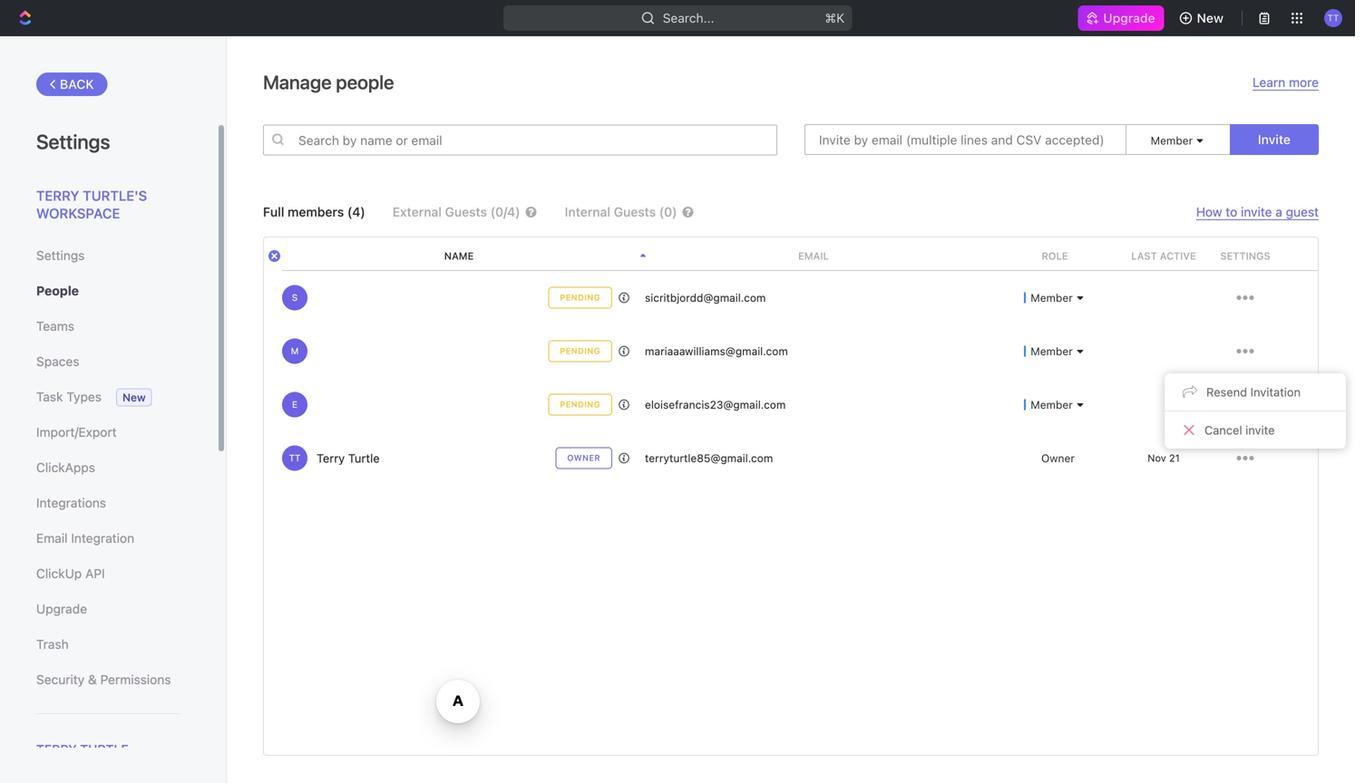 Task type: vqa. For each thing, say whether or not it's contained in the screenshot.
Title
no



Task type: describe. For each thing, give the bounding box(es) containing it.
clickup
[[36, 566, 82, 581]]

full members (4)
[[263, 205, 365, 220]]

permissions
[[100, 673, 171, 688]]

pending for mariaaawilliams@gmail.com
[[560, 346, 600, 356]]

pending for eloisefrancis23@gmail.com
[[560, 400, 600, 410]]

terry turtle's workspace
[[36, 188, 147, 221]]

(4)
[[347, 205, 365, 220]]

turtle's
[[83, 188, 147, 204]]

email integration
[[36, 531, 134, 546]]

spaces link
[[36, 346, 181, 377]]

guest
[[1286, 205, 1319, 220]]

21
[[1169, 453, 1180, 464]]

terry inside terry turtle's workspace
[[36, 188, 79, 204]]

a
[[1276, 205, 1282, 220]]

cancel invite
[[1205, 424, 1275, 437]]

security & permissions link
[[36, 665, 181, 696]]

clickapps
[[36, 460, 95, 475]]

import/export
[[36, 425, 117, 440]]

e
[[292, 400, 298, 410]]

s
[[292, 293, 298, 303]]

mariaaawilliams@gmail.com
[[645, 345, 788, 358]]

workspace
[[36, 205, 120, 221]]

eloisefrancis23@gmail.com
[[645, 399, 786, 411]]

name
[[444, 250, 474, 262]]

settings element
[[0, 36, 227, 784]]

spaces
[[36, 354, 79, 369]]

clickapps link
[[36, 453, 181, 483]]

clickup api
[[36, 566, 105, 581]]

1 horizontal spatial upgrade link
[[1078, 5, 1164, 31]]

teams
[[36, 319, 74, 334]]

integration
[[71, 531, 134, 546]]

more
[[1289, 75, 1319, 90]]

1 horizontal spatial upgrade
[[1103, 10, 1155, 25]]

learn more
[[1253, 75, 1319, 90]]

teams link
[[36, 311, 181, 342]]

import/export link
[[36, 417, 181, 448]]

people
[[36, 283, 79, 298]]

back
[[60, 77, 94, 92]]

&
[[88, 673, 97, 688]]

manage
[[263, 71, 332, 93]]

search...
[[663, 10, 714, 25]]

0 horizontal spatial upgrade link
[[36, 594, 181, 625]]

terry turtle inside settings "element"
[[36, 742, 129, 757]]

email
[[36, 531, 68, 546]]

invite button
[[1230, 124, 1319, 155]]



Task type: locate. For each thing, give the bounding box(es) containing it.
upgrade down clickup
[[36, 602, 87, 617]]

integrations link
[[36, 488, 181, 519]]

pending
[[560, 293, 600, 302], [560, 346, 600, 356], [560, 400, 600, 410]]

resend invitation
[[1206, 385, 1301, 399]]

tt
[[289, 453, 301, 463]]

new
[[1197, 10, 1224, 25], [122, 391, 146, 404]]

settings
[[36, 130, 110, 153], [36, 248, 85, 263]]

members
[[288, 205, 344, 220]]

sicritbjordd@gmail.com
[[645, 292, 766, 304]]

0 vertical spatial upgrade link
[[1078, 5, 1164, 31]]

learn
[[1253, 75, 1285, 90]]

settings down "back" link
[[36, 130, 110, 153]]

Invite by email (multiple lines and CSV accepted) text field
[[805, 124, 1126, 155]]

how to invite a guest link
[[1196, 205, 1319, 220]]

1 vertical spatial invite
[[1246, 424, 1275, 437]]

1 settings from the top
[[36, 130, 110, 153]]

terry
[[36, 188, 79, 204], [317, 452, 345, 465], [36, 742, 77, 757]]

full
[[263, 205, 284, 220]]

0 horizontal spatial upgrade
[[36, 602, 87, 617]]

how
[[1196, 205, 1222, 220]]

terry right tt
[[317, 452, 345, 465]]

trash
[[36, 637, 69, 652]]

1 horizontal spatial turtle
[[348, 452, 380, 465]]

nov 21
[[1148, 453, 1180, 464]]

integrations
[[36, 496, 106, 511]]

task types
[[36, 390, 102, 405]]

1 vertical spatial terry
[[317, 452, 345, 465]]

settings up people
[[36, 248, 85, 263]]

2 vertical spatial pending
[[560, 400, 600, 410]]

trash link
[[36, 629, 181, 660]]

terry turtle
[[317, 452, 380, 465], [36, 742, 129, 757]]

upgrade link up trash link
[[36, 594, 181, 625]]

0 horizontal spatial new
[[122, 391, 146, 404]]

2 pending from the top
[[560, 346, 600, 356]]

0 vertical spatial pending
[[560, 293, 600, 302]]

upgrade link
[[1078, 5, 1164, 31], [36, 594, 181, 625]]

1 vertical spatial turtle
[[80, 742, 129, 757]]

1 pending from the top
[[560, 293, 600, 302]]

terry down 'security'
[[36, 742, 77, 757]]

email integration link
[[36, 523, 181, 554]]

turtle right tt
[[348, 452, 380, 465]]

1 horizontal spatial new
[[1197, 10, 1224, 25]]

manage people
[[263, 71, 394, 93]]

0 vertical spatial new
[[1197, 10, 1224, 25]]

0 vertical spatial settings
[[36, 130, 110, 153]]

2 vertical spatial terry
[[36, 742, 77, 757]]

0 vertical spatial terry turtle
[[317, 452, 380, 465]]

new inside button
[[1197, 10, 1224, 25]]

invite
[[1241, 205, 1272, 220], [1246, 424, 1275, 437]]

upgrade link left new button
[[1078, 5, 1164, 31]]

upgrade left new button
[[1103, 10, 1155, 25]]

security
[[36, 673, 85, 688]]

cancel
[[1205, 424, 1242, 437]]

1 vertical spatial upgrade link
[[36, 594, 181, 625]]

api
[[85, 566, 105, 581]]

upgrade inside settings "element"
[[36, 602, 87, 617]]

new inside settings "element"
[[122, 391, 146, 404]]

1 vertical spatial settings
[[36, 248, 85, 263]]

terryturtle85@gmail.com
[[645, 452, 773, 465]]

cancel invite link
[[1165, 412, 1346, 449]]

task
[[36, 390, 63, 405]]

nov
[[1148, 453, 1166, 464]]

back link
[[36, 73, 108, 96]]

0 horizontal spatial turtle
[[80, 742, 129, 757]]

full members (4) button
[[263, 205, 365, 220]]

upgrade
[[1103, 10, 1155, 25], [36, 602, 87, 617]]

clickup api link
[[36, 559, 181, 590]]

0 vertical spatial invite
[[1241, 205, 1272, 220]]

1 vertical spatial terry turtle
[[36, 742, 129, 757]]

resend
[[1206, 385, 1247, 399]]

1 vertical spatial pending
[[560, 346, 600, 356]]

turtle inside settings "element"
[[80, 742, 129, 757]]

⌘k
[[825, 10, 845, 25]]

m
[[291, 346, 299, 356]]

new button
[[1172, 4, 1234, 33]]

types
[[66, 390, 102, 405]]

turtle down security & permissions link in the left bottom of the page
[[80, 742, 129, 757]]

0 vertical spatial terry
[[36, 188, 79, 204]]

security & permissions
[[36, 673, 171, 688]]

terry turtle down &
[[36, 742, 129, 757]]

invite left a
[[1241, 205, 1272, 220]]

1 vertical spatial upgrade
[[36, 602, 87, 617]]

turtle
[[348, 452, 380, 465], [80, 742, 129, 757]]

invite right cancel at the right bottom of the page
[[1246, 424, 1275, 437]]

people
[[336, 71, 394, 93]]

0 vertical spatial turtle
[[348, 452, 380, 465]]

0 vertical spatial upgrade
[[1103, 10, 1155, 25]]

pending for sicritbjordd@gmail.com
[[560, 293, 600, 302]]

Search by name or email text field
[[263, 125, 777, 156]]

terry up workspace
[[36, 188, 79, 204]]

0 horizontal spatial terry turtle
[[36, 742, 129, 757]]

people link
[[36, 276, 181, 307]]

1 vertical spatial new
[[122, 391, 146, 404]]

2 settings from the top
[[36, 248, 85, 263]]

how to invite a guest
[[1196, 205, 1319, 220]]

settings link
[[36, 240, 181, 271]]

invite
[[1258, 132, 1291, 147]]

1 horizontal spatial terry turtle
[[317, 452, 380, 465]]

resend invitation link
[[1165, 374, 1346, 412]]

to
[[1226, 205, 1237, 220]]

owner
[[567, 454, 600, 463]]

3 pending from the top
[[560, 400, 600, 410]]

invitation
[[1250, 385, 1301, 399]]

terry turtle right tt
[[317, 452, 380, 465]]



